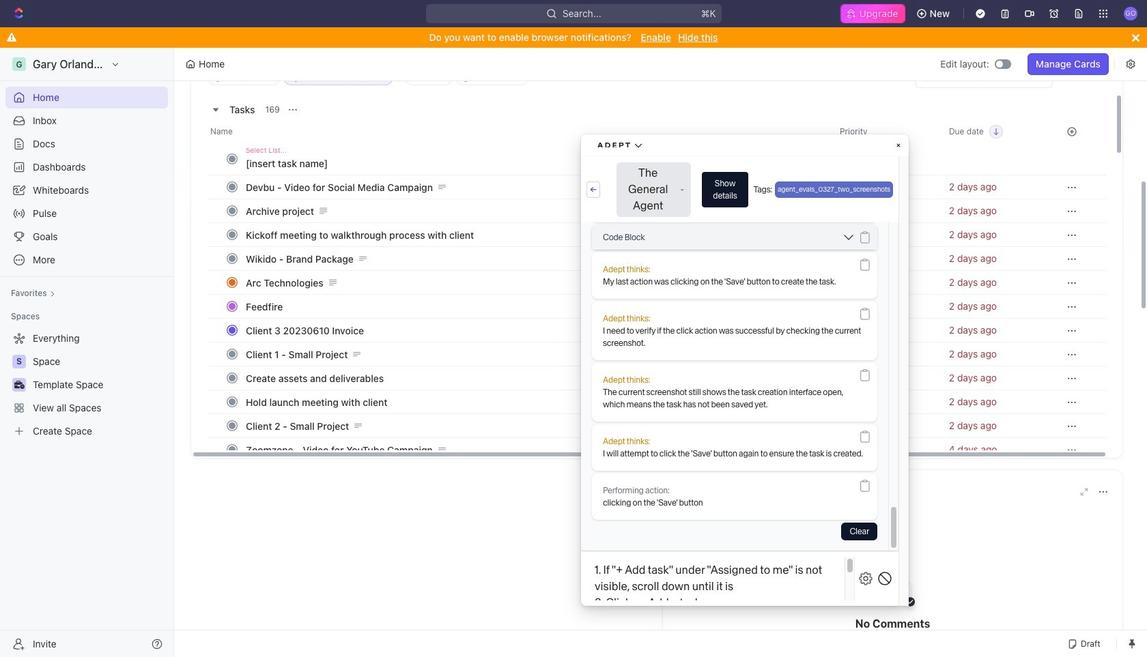 Task type: describe. For each thing, give the bounding box(es) containing it.
1 set priority image from the top
[[832, 175, 941, 199]]

8 set priority image from the top
[[832, 414, 941, 438]]

9 set priority image from the top
[[832, 438, 941, 462]]

space, , element
[[12, 355, 26, 369]]

gary orlando's workspace, , element
[[12, 57, 26, 71]]

sidebar navigation
[[0, 48, 177, 658]]

6 set priority image from the top
[[832, 366, 941, 391]]

Task name or type '/' for commands text field
[[246, 152, 645, 174]]



Task type: locate. For each thing, give the bounding box(es) containing it.
4 set priority image from the top
[[832, 294, 941, 319]]

3 set priority image from the top
[[832, 247, 941, 271]]

tree
[[5, 328, 168, 443]]

business time image
[[14, 381, 24, 389]]

7 set priority image from the top
[[832, 390, 941, 415]]

2 set priority image from the top
[[832, 223, 941, 247]]

5 set priority image from the top
[[832, 342, 941, 367]]

tree inside sidebar navigation
[[5, 328, 168, 443]]

set priority image
[[832, 175, 941, 199], [832, 223, 941, 247], [832, 247, 941, 271], [832, 294, 941, 319], [832, 342, 941, 367], [832, 366, 941, 391], [832, 390, 941, 415], [832, 414, 941, 438], [832, 438, 941, 462]]



Task type: vqa. For each thing, say whether or not it's contained in the screenshot.
fourth "Set priority" image
yes



